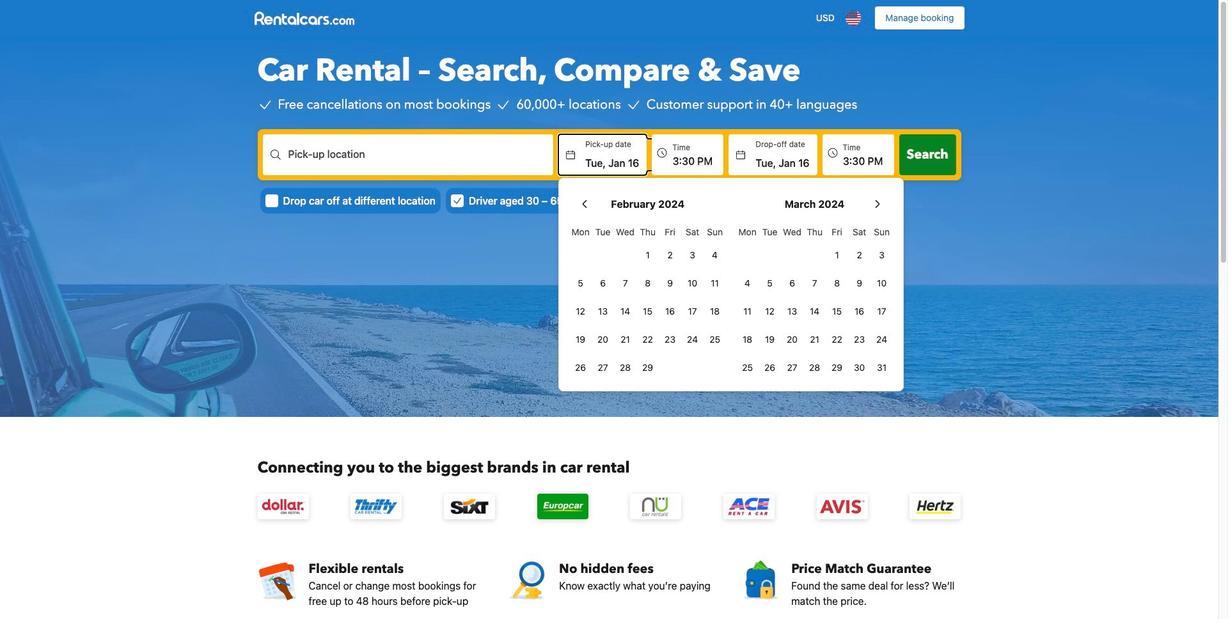 Task type: vqa. For each thing, say whether or not it's contained in the screenshot.
Avis image
yes



Task type: describe. For each thing, give the bounding box(es) containing it.
30 March 2024 checkbox
[[848, 355, 871, 381]]

13 March 2024 checkbox
[[781, 299, 804, 324]]

1 February 2024 checkbox
[[637, 242, 659, 268]]

11 March 2024 checkbox
[[736, 299, 759, 324]]

23 March 2024 checkbox
[[848, 327, 871, 353]]

22 March 2024 checkbox
[[826, 327, 848, 353]]

7 March 2024 checkbox
[[804, 271, 826, 296]]

4 February 2024 checkbox
[[704, 242, 726, 268]]

27 February 2024 checkbox
[[592, 355, 614, 381]]

29 February 2024 checkbox
[[637, 355, 659, 381]]

26 February 2024 checkbox
[[569, 355, 592, 381]]

28 March 2024 checkbox
[[804, 355, 826, 381]]

16 February 2024 checkbox
[[659, 299, 681, 324]]

16 March 2024 checkbox
[[848, 299, 871, 324]]

7 February 2024 checkbox
[[614, 271, 637, 296]]

13 February 2024 checkbox
[[592, 299, 614, 324]]

17 March 2024 checkbox
[[871, 299, 893, 324]]

17 February 2024 checkbox
[[681, 299, 704, 324]]

8 March 2024 checkbox
[[826, 271, 848, 296]]

3 March 2024 checkbox
[[871, 242, 893, 268]]

4 March 2024 checkbox
[[736, 271, 759, 296]]

3 February 2024 checkbox
[[681, 242, 704, 268]]

29 March 2024 checkbox
[[826, 355, 848, 381]]

2 grid from the left
[[736, 219, 893, 381]]

1 grid from the left
[[569, 219, 726, 381]]

rentalcars.com brand logo image
[[254, 4, 354, 32]]

price match guarantee image
[[740, 560, 781, 601]]

10 March 2024 checkbox
[[871, 271, 893, 296]]

9 February 2024 checkbox
[[659, 271, 681, 296]]

2 February 2024 checkbox
[[659, 242, 681, 268]]

us language icon image
[[846, 10, 861, 26]]

thrifty image
[[351, 494, 402, 519]]

19 February 2024 checkbox
[[569, 327, 592, 353]]

25 February 2024 checkbox
[[704, 327, 726, 353]]

20 March 2024 checkbox
[[781, 327, 804, 353]]

21 March 2024 checkbox
[[804, 327, 826, 353]]

20 February 2024 checkbox
[[592, 327, 614, 353]]

28 February 2024 checkbox
[[614, 355, 637, 381]]

15 March 2024 checkbox
[[826, 299, 848, 324]]



Task type: locate. For each thing, give the bounding box(es) containing it.
no hidden fees image
[[508, 560, 549, 601]]

0 horizontal spatial grid
[[569, 219, 726, 381]]

11 February 2024 checkbox
[[704, 271, 726, 296]]

12 February 2024 checkbox
[[569, 299, 592, 324]]

18 February 2024 checkbox
[[704, 299, 726, 324]]

dollar image
[[258, 494, 309, 519]]

12 March 2024 checkbox
[[759, 299, 781, 324]]

ace rent a car image
[[724, 494, 775, 519]]

nu car rental image
[[630, 494, 682, 519]]

5 March 2024 checkbox
[[759, 271, 781, 296]]

15 February 2024 checkbox
[[637, 299, 659, 324]]

flexible rentals image
[[258, 560, 298, 601]]

europcar image
[[537, 494, 588, 519]]

6 March 2024 checkbox
[[781, 271, 804, 296]]

avis image
[[817, 494, 868, 519]]

8 February 2024 checkbox
[[637, 271, 659, 296]]

10 February 2024 checkbox
[[681, 271, 704, 296]]

9 March 2024 checkbox
[[848, 271, 871, 296]]

22 February 2024 checkbox
[[637, 327, 659, 353]]

18 March 2024 checkbox
[[736, 327, 759, 353]]

19 March 2024 checkbox
[[759, 327, 781, 353]]

1 March 2024 checkbox
[[826, 242, 848, 268]]

31 March 2024 checkbox
[[871, 355, 893, 381]]

6 February 2024 checkbox
[[592, 271, 614, 296]]

21 February 2024 checkbox
[[614, 327, 637, 353]]

Pick-up location field
[[288, 155, 553, 170]]

grid
[[569, 219, 726, 381], [736, 219, 893, 381]]

14 March 2024 checkbox
[[804, 299, 826, 324]]

2 March 2024 checkbox
[[848, 242, 871, 268]]

banner
[[0, 0, 1219, 36]]

sixt image
[[444, 494, 495, 519]]

26 March 2024 checkbox
[[759, 355, 781, 381]]

5 February 2024 checkbox
[[569, 271, 592, 296]]

1 horizontal spatial grid
[[736, 219, 893, 381]]

14 February 2024 checkbox
[[614, 299, 637, 324]]

25 March 2024 checkbox
[[736, 355, 759, 381]]

24 March 2024 checkbox
[[871, 327, 893, 353]]

23 February 2024 checkbox
[[659, 327, 681, 353]]

27 March 2024 checkbox
[[781, 355, 804, 381]]

hertz image
[[910, 494, 961, 519]]

24 February 2024 checkbox
[[681, 327, 704, 353]]



